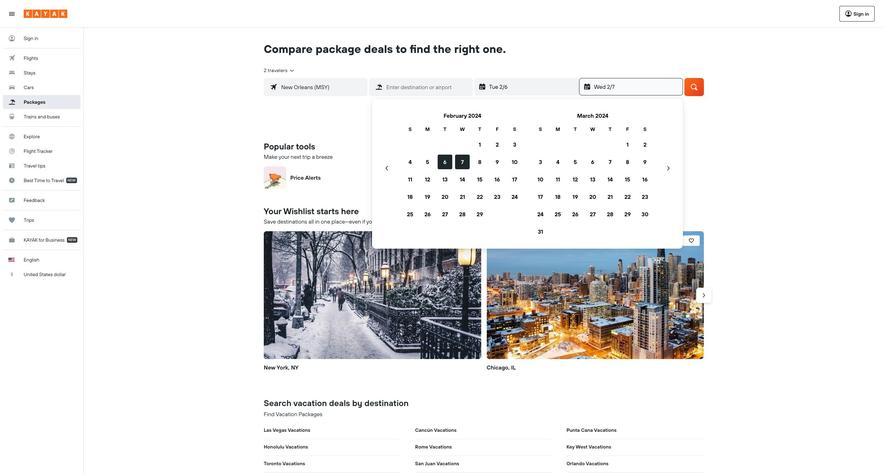 Task type: describe. For each thing, give the bounding box(es) containing it.
navigation menu image
[[8, 10, 15, 17]]

new york, ny element
[[264, 232, 481, 360]]

Start date field
[[489, 82, 578, 91]]

Destination input text field
[[383, 82, 473, 92]]



Task type: locate. For each thing, give the bounding box(es) containing it.
1 grid from the left
[[402, 107, 524, 241]]

End date field
[[594, 82, 683, 91]]

0 horizontal spatial grid
[[402, 107, 524, 241]]

1 horizontal spatial grid
[[532, 107, 654, 241]]

chicago, il element
[[487, 232, 705, 360]]

Origin input text field
[[277, 82, 368, 92]]

forward image
[[701, 292, 708, 299]]

grid
[[402, 107, 524, 241], [532, 107, 654, 241]]

end date calendar input element
[[381, 107, 675, 241]]

row
[[402, 126, 524, 133], [532, 126, 654, 133], [402, 136, 524, 153], [532, 136, 654, 153], [402, 153, 524, 171], [532, 153, 654, 171], [402, 171, 524, 188], [532, 171, 654, 188], [402, 188, 524, 206], [532, 188, 654, 206], [402, 206, 524, 223], [532, 206, 654, 223]]

united states (english) image
[[8, 258, 15, 262]]

your wishlist starts here carousel region
[[261, 229, 712, 384]]

2 grid from the left
[[532, 107, 654, 241]]



Task type: vqa. For each thing, say whether or not it's contained in the screenshot.
row
yes



